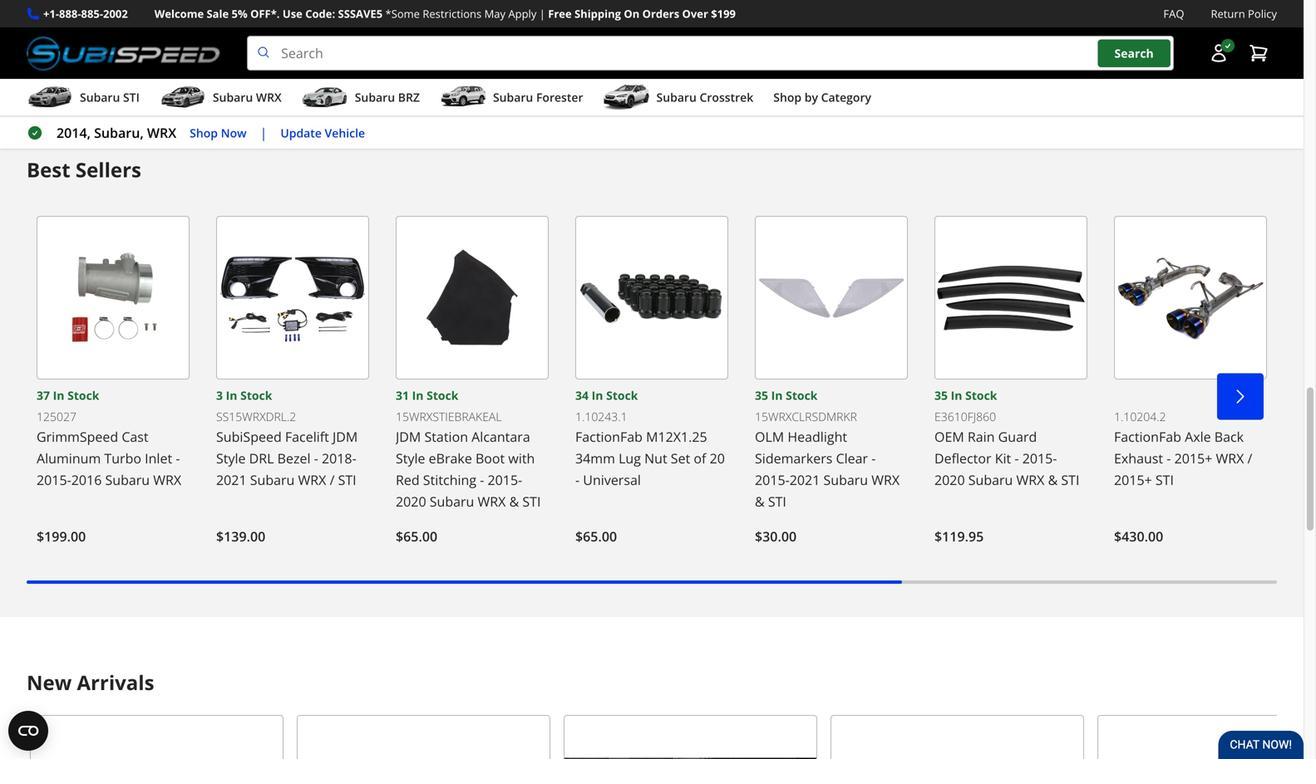 Task type: vqa. For each thing, say whether or not it's contained in the screenshot.


Task type: describe. For each thing, give the bounding box(es) containing it.
a subaru wrx thumbnail image image
[[160, 85, 206, 110]]

sellers
[[76, 156, 141, 183]]

crosstrek
[[700, 89, 753, 105]]

wrx inside 37 in stock 125027 grimmspeed cast aluminum turbo inlet - 2015-2016 subaru wrx
[[153, 471, 181, 489]]

subaru brz button
[[302, 82, 420, 116]]

set
[[671, 450, 690, 468]]

885-
[[81, 6, 103, 21]]

subaru wrx button
[[160, 82, 282, 116]]

orders
[[642, 6, 679, 21]]

888-
[[59, 6, 81, 21]]

factionfab inside 34 in stock 1.10243.1 factionfab m12x1.25 34mm lug nut set of 20 - universal
[[575, 428, 643, 446]]

subaru forester
[[493, 89, 583, 105]]

over
[[682, 6, 708, 21]]

factionfab axle back exhaust - 2015+ wrx / 2015+ sti
[[1114, 428, 1252, 489]]

vehicle
[[325, 125, 365, 141]]

& inside 35 in stock e3610fj860 oem rain guard deflector kit - 2015- 2020 subaru wrx & sti
[[1048, 471, 1058, 489]]

sti inside 35 in stock e3610fj860 oem rain guard deflector kit - 2015- 2020 subaru wrx & sti
[[1061, 471, 1079, 489]]

grimmspeed inside 'link'
[[91, 25, 164, 41]]

drl
[[249, 450, 274, 468]]

welcome
[[154, 6, 204, 21]]

stitching
[[423, 471, 476, 489]]

search input field
[[247, 36, 1174, 71]]

grimmspeed inside 37 in stock 125027 grimmspeed cast aluminum turbo inlet - 2015-2016 subaru wrx
[[37, 428, 118, 446]]

5%
[[232, 6, 247, 21]]

nut
[[644, 450, 667, 468]]

back
[[1214, 428, 1244, 446]]

shop by category
[[773, 89, 871, 105]]

jdm inside the 31 in stock 15wrxstiebrakeal jdm station alcantara style ebrake boot with red stitching - 2015- 2020 subaru wrx & sti
[[396, 428, 421, 446]]

a subaru brz thumbnail image image
[[302, 85, 348, 110]]

- inside the factionfab axle back exhaust - 2015+ wrx / 2015+ sti
[[1167, 450, 1171, 468]]

clear
[[836, 450, 868, 468]]

return policy
[[1211, 6, 1277, 21]]

1 vertical spatial now
[[221, 125, 247, 141]]

grimmspeed cast aluminum turbo inlet - 2015-2016 subaru wrx image
[[37, 216, 190, 380]]

rain
[[968, 428, 995, 446]]

subaru wrx
[[213, 89, 282, 105]]

in for olm
[[771, 388, 783, 404]]

facelift
[[285, 428, 329, 446]]

apply
[[508, 6, 536, 21]]

1 horizontal spatial |
[[539, 6, 545, 21]]

faq link
[[1163, 5, 1184, 23]]

- inside 35 in stock 15wrxclrsdmrkr olm headlight sidemarkers clear - 2015-2021 subaru wrx & sti
[[871, 450, 876, 468]]

subaru,
[[94, 124, 144, 142]]

stock for oem
[[965, 388, 997, 404]]

ss15wrxdrl.2
[[216, 409, 296, 425]]

oem
[[934, 428, 964, 446]]

subaru right a subaru crosstrek thumbnail image
[[656, 89, 697, 105]]

restrictions
[[423, 6, 482, 21]]

m12x1.25
[[646, 428, 707, 446]]

- inside 35 in stock e3610fj860 oem rain guard deflector kit - 2015- 2020 subaru wrx & sti
[[1015, 450, 1019, 468]]

35 in stock e3610fj860 oem rain guard deflector kit - 2015- 2020 subaru wrx & sti
[[934, 388, 1079, 489]]

2020 inside the 31 in stock 15wrxstiebrakeal jdm station alcantara style ebrake boot with red stitching - 2015- 2020 subaru wrx & sti
[[396, 493, 426, 511]]

2018-
[[322, 450, 356, 468]]

search
[[1114, 45, 1154, 61]]

search button
[[1098, 39, 1170, 67]]

0 horizontal spatial 2015+
[[1114, 471, 1152, 489]]

34mm
[[575, 450, 615, 468]]

return policy link
[[1211, 5, 1277, 23]]

use
[[283, 6, 302, 21]]

new
[[27, 670, 72, 697]]

- inside 3 in stock ss15wrxdrl.2 subispeed facelift jdm style drl bezel - 2018- 2021 subaru wrx / sti
[[314, 450, 318, 468]]

2014,
[[57, 124, 91, 142]]

in for jdm
[[412, 388, 424, 404]]

shop for bottommost shop now link
[[190, 125, 218, 141]]

category
[[821, 89, 871, 105]]

stock for grimmspeed
[[67, 388, 99, 404]]

open widget image
[[8, 712, 48, 752]]

35 in stock 15wrxclrsdmrkr olm headlight sidemarkers clear - 2015-2021 subaru wrx & sti
[[755, 388, 900, 511]]

shop inside dropdown button
[[773, 89, 801, 105]]

faq
[[1163, 6, 1184, 21]]

$430.00
[[1114, 528, 1163, 546]]

0 vertical spatial shop now link
[[677, 15, 767, 51]]

may
[[484, 6, 505, 21]]

stock for factionfab
[[606, 388, 638, 404]]

in for factionfab
[[592, 388, 603, 404]]

+1-
[[43, 6, 59, 21]]

subispeed
[[216, 428, 282, 446]]

2020 inside 35 in stock e3610fj860 oem rain guard deflector kit - 2015- 2020 subaru wrx & sti
[[934, 471, 965, 489]]

sssave5
[[338, 6, 383, 21]]

oem rain guard deflector kit - 2015-2020 subaru wrx & sti image
[[934, 216, 1087, 380]]

with
[[508, 450, 535, 468]]

style for jdm
[[396, 450, 425, 468]]

34
[[575, 388, 589, 404]]

ebrake
[[429, 450, 472, 468]]

bezel
[[277, 450, 311, 468]]

a subaru sti thumbnail image image
[[27, 85, 73, 110]]

subaru inside the 31 in stock 15wrxstiebrakeal jdm station alcantara style ebrake boot with red stitching - 2015- 2020 subaru wrx & sti
[[430, 493, 474, 511]]

in for grimmspeed
[[53, 388, 64, 404]]

subaru up "2014, subaru, wrx"
[[80, 89, 120, 105]]

- inside 34 in stock 1.10243.1 factionfab m12x1.25 34mm lug nut set of 20 - universal
[[575, 471, 580, 489]]

1 horizontal spatial 2015+
[[1174, 450, 1212, 468]]

subispeed logo image
[[27, 36, 220, 71]]

wrx inside 'dropdown button'
[[256, 89, 282, 105]]

subaru inside 35 in stock 15wrxclrsdmrkr olm headlight sidemarkers clear - 2015-2021 subaru wrx & sti
[[823, 471, 868, 489]]

jdm station alcantara style ebrake boot with red stitching - 2015-2020 subaru wrx & sti image
[[396, 216, 549, 380]]

subaru sti button
[[27, 82, 140, 116]]

best
[[27, 156, 70, 183]]

- inside 37 in stock 125027 grimmspeed cast aluminum turbo inlet - 2015-2016 subaru wrx
[[176, 450, 180, 468]]

subaru inside "dropdown button"
[[493, 89, 533, 105]]

$199
[[711, 6, 736, 21]]

3 in stock ss15wrxdrl.2 subispeed facelift jdm style drl bezel - 2018- 2021 subaru wrx / sti
[[216, 388, 358, 489]]

jdm inside 3 in stock ss15wrxdrl.2 subispeed facelift jdm style drl bezel - 2018- 2021 subaru wrx / sti
[[333, 428, 358, 446]]

15wrxstiebrakeal
[[396, 409, 502, 425]]

update
[[280, 125, 322, 141]]

stock for olm
[[786, 388, 818, 404]]

subaru right a subaru wrx thumbnail image
[[213, 89, 253, 105]]

in for oem
[[951, 388, 962, 404]]

universal
[[583, 471, 641, 489]]

$139.00
[[216, 528, 265, 546]]

& inside 35 in stock 15wrxclrsdmrkr olm headlight sidemarkers clear - 2015-2021 subaru wrx & sti
[[755, 493, 765, 511]]

sti inside 'dropdown button'
[[123, 89, 140, 105]]

1 vertical spatial shop now link
[[190, 124, 247, 143]]

35 for oem rain guard deflector kit - 2015- 2020 subaru wrx & sti
[[934, 388, 948, 404]]

a subaru forester thumbnail image image
[[440, 85, 486, 110]]



Task type: locate. For each thing, give the bounding box(es) containing it.
1 in from the left
[[53, 388, 64, 404]]

1 horizontal spatial 35
[[934, 388, 948, 404]]

stock inside 35 in stock e3610fj860 oem rain guard deflector kit - 2015- 2020 subaru wrx & sti
[[965, 388, 997, 404]]

in inside 37 in stock 125027 grimmspeed cast aluminum turbo inlet - 2015-2016 subaru wrx
[[53, 388, 64, 404]]

1 $65.00 from the left
[[396, 528, 437, 546]]

style down subispeed at the left bottom of the page
[[216, 450, 246, 468]]

shop for the shop grimmspeed 'link'
[[60, 25, 88, 41]]

2020 down deflector
[[934, 471, 965, 489]]

- right bezel
[[314, 450, 318, 468]]

olm
[[755, 428, 784, 446]]

- down 34mm
[[575, 471, 580, 489]]

$65.00 down red
[[396, 528, 437, 546]]

stock up ss15wrxdrl.2
[[240, 388, 272, 404]]

sti inside 35 in stock 15wrxclrsdmrkr olm headlight sidemarkers clear - 2015-2021 subaru wrx & sti
[[768, 493, 786, 511]]

0 vertical spatial shop now
[[693, 25, 750, 41]]

alcantara
[[471, 428, 530, 446]]

update vehicle
[[280, 125, 365, 141]]

shop grimmspeed link
[[43, 15, 181, 51]]

| left update
[[260, 124, 267, 142]]

0 horizontal spatial /
[[330, 471, 335, 489]]

station
[[424, 428, 468, 446]]

1 horizontal spatial 2020
[[934, 471, 965, 489]]

new arrivals
[[27, 670, 154, 697]]

1 horizontal spatial shop now
[[693, 25, 750, 41]]

kit
[[995, 450, 1011, 468]]

2015- inside 37 in stock 125027 grimmspeed cast aluminum turbo inlet - 2015-2016 subaru wrx
[[37, 471, 71, 489]]

1 vertical spatial 2015+
[[1114, 471, 1152, 489]]

e3610fj860
[[934, 409, 996, 425]]

& inside the 31 in stock 15wrxstiebrakeal jdm station alcantara style ebrake boot with red stitching - 2015- 2020 subaru wrx & sti
[[509, 493, 519, 511]]

6 stock from the left
[[965, 388, 997, 404]]

shop now
[[693, 25, 750, 41], [190, 125, 247, 141]]

sti
[[123, 89, 140, 105], [338, 471, 356, 489], [1061, 471, 1079, 489], [1155, 471, 1174, 489], [522, 493, 541, 511], [768, 493, 786, 511]]

stock up 15wrxclrsdmrkr
[[786, 388, 818, 404]]

subaru left forester
[[493, 89, 533, 105]]

shop now link down subaru wrx 'dropdown button'
[[190, 124, 247, 143]]

welcome sale 5% off*. use code: sssave5 *some restrictions may apply | free shipping on orders over $199
[[154, 6, 736, 21]]

1 vertical spatial 2020
[[396, 493, 426, 511]]

4 in from the left
[[592, 388, 603, 404]]

35 for olm headlight sidemarkers clear - 2015-2021 subaru wrx & sti
[[755, 388, 768, 404]]

jdm
[[333, 428, 358, 446], [396, 428, 421, 446]]

of
[[694, 450, 706, 468]]

in up e3610fj860
[[951, 388, 962, 404]]

1 vertical spatial |
[[260, 124, 267, 142]]

now down subaru wrx 'dropdown button'
[[221, 125, 247, 141]]

grimmspeed up the aluminum
[[37, 428, 118, 446]]

jdm left the station
[[396, 428, 421, 446]]

1 horizontal spatial factionfab
[[1114, 428, 1181, 446]]

turbo
[[104, 450, 141, 468]]

shop now link up "crosstrek"
[[677, 15, 767, 51]]

1 35 from the left
[[755, 388, 768, 404]]

2015- down sidemarkers
[[755, 471, 790, 489]]

1 horizontal spatial jdm
[[396, 428, 421, 446]]

35 inside 35 in stock e3610fj860 oem rain guard deflector kit - 2015- 2020 subaru wrx & sti
[[934, 388, 948, 404]]

subaru forester button
[[440, 82, 583, 116]]

0 horizontal spatial 2021
[[216, 471, 247, 489]]

sti inside 3 in stock ss15wrxdrl.2 subispeed facelift jdm style drl bezel - 2018- 2021 subaru wrx / sti
[[338, 471, 356, 489]]

in inside 3 in stock ss15wrxdrl.2 subispeed facelift jdm style drl bezel - 2018- 2021 subaru wrx / sti
[[226, 388, 237, 404]]

2021
[[216, 471, 247, 489], [790, 471, 820, 489]]

2021 inside 35 in stock 15wrxclrsdmrkr olm headlight sidemarkers clear - 2015-2021 subaru wrx & sti
[[790, 471, 820, 489]]

forester
[[536, 89, 583, 105]]

inlet
[[145, 450, 172, 468]]

&
[[1048, 471, 1058, 489], [509, 493, 519, 511], [755, 493, 765, 511]]

5 in from the left
[[771, 388, 783, 404]]

2015-
[[1022, 450, 1057, 468], [37, 471, 71, 489], [488, 471, 522, 489], [755, 471, 790, 489]]

4 stock from the left
[[606, 388, 638, 404]]

wrx inside 3 in stock ss15wrxdrl.2 subispeed facelift jdm style drl bezel - 2018- 2021 subaru wrx / sti
[[298, 471, 326, 489]]

sti inside the factionfab axle back exhaust - 2015+ wrx / 2015+ sti
[[1155, 471, 1174, 489]]

grimmspeed down the 2002
[[91, 25, 164, 41]]

stock inside 3 in stock ss15wrxdrl.2 subispeed facelift jdm style drl bezel - 2018- 2021 subaru wrx / sti
[[240, 388, 272, 404]]

1 horizontal spatial now
[[724, 25, 750, 41]]

shop left by
[[773, 89, 801, 105]]

37
[[37, 388, 50, 404]]

35 up e3610fj860
[[934, 388, 948, 404]]

in right 37
[[53, 388, 64, 404]]

2015+ down axle
[[1174, 450, 1212, 468]]

wrx inside the 31 in stock 15wrxstiebrakeal jdm station alcantara style ebrake boot with red stitching - 2015- 2020 subaru wrx & sti
[[478, 493, 506, 511]]

0 vertical spatial grimmspeed
[[91, 25, 164, 41]]

1.10204.2
[[1114, 409, 1166, 425]]

$199.00
[[37, 528, 86, 546]]

deflector
[[934, 450, 991, 468]]

0 horizontal spatial &
[[509, 493, 519, 511]]

subaru left brz
[[355, 89, 395, 105]]

31
[[396, 388, 409, 404]]

in inside 35 in stock e3610fj860 oem rain guard deflector kit - 2015- 2020 subaru wrx & sti
[[951, 388, 962, 404]]

2 jdm from the left
[[396, 428, 421, 446]]

2 style from the left
[[396, 450, 425, 468]]

- down boot on the left bottom
[[480, 471, 484, 489]]

- inside the 31 in stock 15wrxstiebrakeal jdm station alcantara style ebrake boot with red stitching - 2015- 2020 subaru wrx & sti
[[480, 471, 484, 489]]

in right 34
[[592, 388, 603, 404]]

2015- inside 35 in stock 15wrxclrsdmrkr olm headlight sidemarkers clear - 2015-2021 subaru wrx & sti
[[755, 471, 790, 489]]

button image
[[1209, 43, 1229, 63]]

20
[[710, 450, 725, 468]]

subaru inside 35 in stock e3610fj860 oem rain guard deflector kit - 2015- 2020 subaru wrx & sti
[[968, 471, 1013, 489]]

shop down 888-
[[60, 25, 88, 41]]

$30.00
[[755, 528, 797, 546]]

0 vertical spatial 2015+
[[1174, 450, 1212, 468]]

3 stock from the left
[[427, 388, 458, 404]]

subaru down 'kit'
[[968, 471, 1013, 489]]

34 in stock 1.10243.1 factionfab m12x1.25 34mm lug nut set of 20 - universal
[[575, 388, 725, 489]]

subaru crosstrek
[[656, 89, 753, 105]]

olm headlight sidemarkers clear - 2015-2021 subaru wrx & sti image
[[755, 216, 908, 380]]

wrx inside the factionfab axle back exhaust - 2015+ wrx / 2015+ sti
[[1216, 450, 1244, 468]]

*some
[[385, 6, 420, 21]]

15wrxclrsdmrkr
[[755, 409, 857, 425]]

1 horizontal spatial shop now link
[[677, 15, 767, 51]]

shop inside 'link'
[[60, 25, 88, 41]]

0 horizontal spatial shop now
[[190, 125, 247, 141]]

- right the clear
[[871, 450, 876, 468]]

2020
[[934, 471, 965, 489], [396, 493, 426, 511]]

2016
[[71, 471, 102, 489]]

now down the $199
[[724, 25, 750, 41]]

stock for jdm
[[427, 388, 458, 404]]

subaru down the clear
[[823, 471, 868, 489]]

shop now for topmost shop now link
[[693, 25, 750, 41]]

subaru down stitching
[[430, 493, 474, 511]]

now
[[724, 25, 750, 41], [221, 125, 247, 141]]

0 horizontal spatial now
[[221, 125, 247, 141]]

style
[[216, 450, 246, 468], [396, 450, 425, 468]]

2021 down subispeed at the left bottom of the page
[[216, 471, 247, 489]]

in for subispeed
[[226, 388, 237, 404]]

2 factionfab from the left
[[1114, 428, 1181, 446]]

off*.
[[250, 6, 280, 21]]

6 in from the left
[[951, 388, 962, 404]]

red
[[396, 471, 420, 489]]

1 horizontal spatial 2021
[[790, 471, 820, 489]]

factionfab down 1.10243.1
[[575, 428, 643, 446]]

0 vertical spatial now
[[724, 25, 750, 41]]

2015- down "guard"
[[1022, 450, 1057, 468]]

2021 down sidemarkers
[[790, 471, 820, 489]]

wrx inside 35 in stock 15wrxclrsdmrkr olm headlight sidemarkers clear - 2015-2021 subaru wrx & sti
[[871, 471, 900, 489]]

1 horizontal spatial &
[[755, 493, 765, 511]]

sti inside the 31 in stock 15wrxstiebrakeal jdm station alcantara style ebrake boot with red stitching - 2015- 2020 subaru wrx & sti
[[522, 493, 541, 511]]

$65.00 for factionfab m12x1.25 34mm lug nut set of 20 - universal
[[575, 528, 617, 546]]

$119.95
[[934, 528, 984, 546]]

2 horizontal spatial &
[[1048, 471, 1058, 489]]

shop by category button
[[773, 82, 871, 116]]

stock for subispeed
[[240, 388, 272, 404]]

stock up 125027
[[67, 388, 99, 404]]

1 vertical spatial shop now
[[190, 125, 247, 141]]

headlight
[[788, 428, 847, 446]]

1 vertical spatial /
[[330, 471, 335, 489]]

| left the free
[[539, 6, 545, 21]]

shop now for bottommost shop now link
[[190, 125, 247, 141]]

37 in stock 125027 grimmspeed cast aluminum turbo inlet - 2015-2016 subaru wrx
[[37, 388, 181, 489]]

factionfab axle back exhaust - 2015+ wrx / 2015+ sti image
[[1114, 216, 1267, 380]]

2015- down boot on the left bottom
[[488, 471, 522, 489]]

0 vertical spatial 2020
[[934, 471, 965, 489]]

in inside 35 in stock 15wrxclrsdmrkr olm headlight sidemarkers clear - 2015-2021 subaru wrx & sti
[[771, 388, 783, 404]]

1 style from the left
[[216, 450, 246, 468]]

jdm up 2018- at the left bottom
[[333, 428, 358, 446]]

2 35 from the left
[[934, 388, 948, 404]]

0 horizontal spatial style
[[216, 450, 246, 468]]

arrivals
[[77, 670, 154, 697]]

wrx inside 35 in stock e3610fj860 oem rain guard deflector kit - 2015- 2020 subaru wrx & sti
[[1016, 471, 1045, 489]]

2 $65.00 from the left
[[575, 528, 617, 546]]

in right 31
[[412, 388, 424, 404]]

a subaru crosstrek thumbnail image image
[[603, 85, 650, 110]]

by
[[805, 89, 818, 105]]

subaru inside dropdown button
[[355, 89, 395, 105]]

return
[[1211, 6, 1245, 21]]

/ inside the factionfab axle back exhaust - 2015+ wrx / 2015+ sti
[[1247, 450, 1252, 468]]

stock inside the 31 in stock 15wrxstiebrakeal jdm station alcantara style ebrake boot with red stitching - 2015- 2020 subaru wrx & sti
[[427, 388, 458, 404]]

0 horizontal spatial 2020
[[396, 493, 426, 511]]

2 in from the left
[[226, 388, 237, 404]]

style inside the 31 in stock 15wrxstiebrakeal jdm station alcantara style ebrake boot with red stitching - 2015- 2020 subaru wrx & sti
[[396, 450, 425, 468]]

boot
[[475, 450, 505, 468]]

stock inside 37 in stock 125027 grimmspeed cast aluminum turbo inlet - 2015-2016 subaru wrx
[[67, 388, 99, 404]]

2 stock from the left
[[240, 388, 272, 404]]

0 horizontal spatial shop now link
[[190, 124, 247, 143]]

stock up 15wrxstiebrakeal
[[427, 388, 458, 404]]

0 horizontal spatial $65.00
[[396, 528, 437, 546]]

- right 'kit'
[[1015, 450, 1019, 468]]

2020 down red
[[396, 493, 426, 511]]

0 vertical spatial /
[[1247, 450, 1252, 468]]

0 horizontal spatial 35
[[755, 388, 768, 404]]

brz
[[398, 89, 420, 105]]

stock up 1.10243.1
[[606, 388, 638, 404]]

in inside the 31 in stock 15wrxstiebrakeal jdm station alcantara style ebrake boot with red stitching - 2015- 2020 subaru wrx & sti
[[412, 388, 424, 404]]

shipping
[[574, 6, 621, 21]]

/ inside 3 in stock ss15wrxdrl.2 subispeed facelift jdm style drl bezel - 2018- 2021 subaru wrx / sti
[[330, 471, 335, 489]]

factionfab
[[575, 428, 643, 446], [1114, 428, 1181, 446]]

stock up e3610fj860
[[965, 388, 997, 404]]

style for subispeed
[[216, 450, 246, 468]]

shop down over
[[693, 25, 721, 41]]

lug
[[619, 450, 641, 468]]

31 in stock 15wrxstiebrakeal jdm station alcantara style ebrake boot with red stitching - 2015- 2020 subaru wrx & sti
[[396, 388, 541, 511]]

1 jdm from the left
[[333, 428, 358, 446]]

2015+ down exhaust
[[1114, 471, 1152, 489]]

1 2021 from the left
[[216, 471, 247, 489]]

factionfab m12x1.25 34mm lug nut set of 20 - universal image
[[575, 216, 728, 380]]

2 2021 from the left
[[790, 471, 820, 489]]

1 horizontal spatial $65.00
[[575, 528, 617, 546]]

style up red
[[396, 450, 425, 468]]

stock inside 35 in stock 15wrxclrsdmrkr olm headlight sidemarkers clear - 2015-2021 subaru wrx & sti
[[786, 388, 818, 404]]

shop grimmspeed
[[60, 25, 164, 41]]

sale
[[207, 6, 229, 21]]

factionfab down 1.10204.2
[[1114, 428, 1181, 446]]

code:
[[305, 6, 335, 21]]

5 stock from the left
[[786, 388, 818, 404]]

- right exhaust
[[1167, 450, 1171, 468]]

1 factionfab from the left
[[575, 428, 643, 446]]

subaru brz
[[355, 89, 420, 105]]

subaru
[[80, 89, 120, 105], [213, 89, 253, 105], [355, 89, 395, 105], [493, 89, 533, 105], [656, 89, 697, 105], [105, 471, 150, 489], [250, 471, 295, 489], [823, 471, 868, 489], [968, 471, 1013, 489], [430, 493, 474, 511]]

subispeed facelift jdm style drl bezel - 2018-2021 subaru wrx / sti image
[[216, 216, 369, 380]]

1 vertical spatial grimmspeed
[[37, 428, 118, 446]]

2021 inside 3 in stock ss15wrxdrl.2 subispeed facelift jdm style drl bezel - 2018- 2021 subaru wrx / sti
[[216, 471, 247, 489]]

in up 15wrxclrsdmrkr
[[771, 388, 783, 404]]

35 up olm
[[755, 388, 768, 404]]

0 vertical spatial |
[[539, 6, 545, 21]]

shop
[[60, 25, 88, 41], [693, 25, 721, 41], [773, 89, 801, 105], [190, 125, 218, 141]]

shop now down subaru wrx 'dropdown button'
[[190, 125, 247, 141]]

0 horizontal spatial factionfab
[[575, 428, 643, 446]]

2015- inside the 31 in stock 15wrxstiebrakeal jdm station alcantara style ebrake boot with red stitching - 2015- 2020 subaru wrx & sti
[[488, 471, 522, 489]]

0 horizontal spatial |
[[260, 124, 267, 142]]

subaru down turbo
[[105, 471, 150, 489]]

1 horizontal spatial style
[[396, 450, 425, 468]]

3 in from the left
[[412, 388, 424, 404]]

best sellers
[[27, 156, 141, 183]]

-
[[176, 450, 180, 468], [314, 450, 318, 468], [871, 450, 876, 468], [1015, 450, 1019, 468], [1167, 450, 1171, 468], [480, 471, 484, 489], [575, 471, 580, 489]]

$65.00 for jdm station alcantara style ebrake boot with red stitching - 2015- 2020 subaru wrx & sti
[[396, 528, 437, 546]]

subaru down the drl
[[250, 471, 295, 489]]

+1-888-885-2002 link
[[43, 5, 128, 23]]

on
[[624, 6, 640, 21]]

shop for topmost shop now link
[[693, 25, 721, 41]]

subaru sti
[[80, 89, 140, 105]]

shop now down the $199
[[693, 25, 750, 41]]

in inside 34 in stock 1.10243.1 factionfab m12x1.25 34mm lug nut set of 20 - universal
[[592, 388, 603, 404]]

1 horizontal spatial /
[[1247, 450, 1252, 468]]

1.10243.1
[[575, 409, 627, 425]]

exhaust
[[1114, 450, 1163, 468]]

35 inside 35 in stock 15wrxclrsdmrkr olm headlight sidemarkers clear - 2015-2021 subaru wrx & sti
[[755, 388, 768, 404]]

stock
[[67, 388, 99, 404], [240, 388, 272, 404], [427, 388, 458, 404], [606, 388, 638, 404], [786, 388, 818, 404], [965, 388, 997, 404]]

+1-888-885-2002
[[43, 6, 128, 21]]

stock inside 34 in stock 1.10243.1 factionfab m12x1.25 34mm lug nut set of 20 - universal
[[606, 388, 638, 404]]

style inside 3 in stock ss15wrxdrl.2 subispeed facelift jdm style drl bezel - 2018- 2021 subaru wrx / sti
[[216, 450, 246, 468]]

subaru inside 37 in stock 125027 grimmspeed cast aluminum turbo inlet - 2015-2016 subaru wrx
[[105, 471, 150, 489]]

in right the 3
[[226, 388, 237, 404]]

$65.00 down universal
[[575, 528, 617, 546]]

3
[[216, 388, 223, 404]]

1 stock from the left
[[67, 388, 99, 404]]

in
[[53, 388, 64, 404], [226, 388, 237, 404], [412, 388, 424, 404], [592, 388, 603, 404], [771, 388, 783, 404], [951, 388, 962, 404]]

2015- inside 35 in stock e3610fj860 oem rain guard deflector kit - 2015- 2020 subaru wrx & sti
[[1022, 450, 1057, 468]]

shop down subaru wrx 'dropdown button'
[[190, 125, 218, 141]]

$65.00
[[396, 528, 437, 546], [575, 528, 617, 546]]

subaru inside 3 in stock ss15wrxdrl.2 subispeed facelift jdm style drl bezel - 2018- 2021 subaru wrx / sti
[[250, 471, 295, 489]]

aluminum
[[37, 450, 101, 468]]

2015- down the aluminum
[[37, 471, 71, 489]]

0 horizontal spatial jdm
[[333, 428, 358, 446]]

2014, subaru, wrx
[[57, 124, 176, 142]]

factionfab inside the factionfab axle back exhaust - 2015+ wrx / 2015+ sti
[[1114, 428, 1181, 446]]

- right inlet
[[176, 450, 180, 468]]



